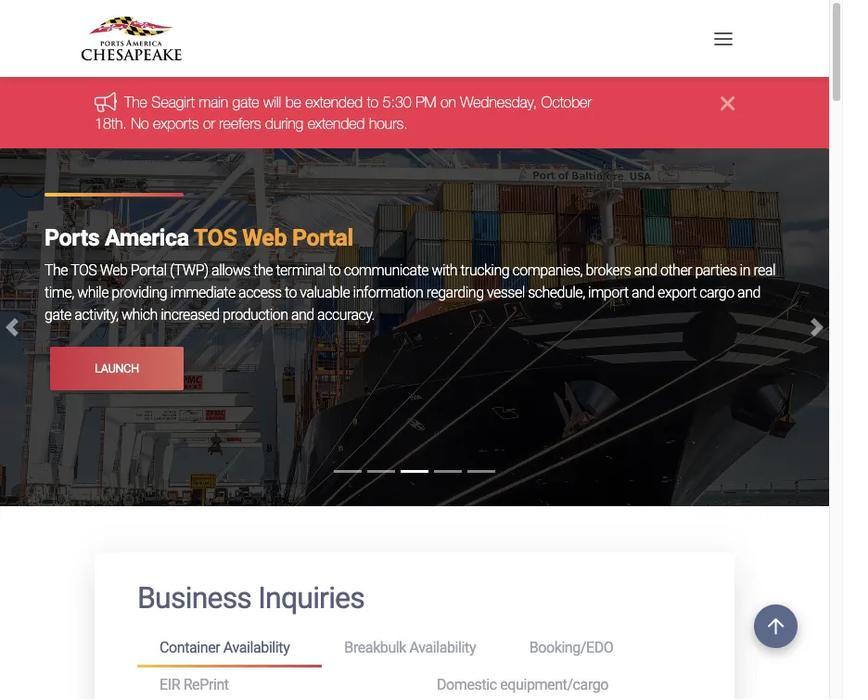 Task type: describe. For each thing, give the bounding box(es) containing it.
inquiries
[[258, 581, 365, 616]]

breakbulk availability link
[[322, 632, 507, 666]]

business
[[137, 581, 252, 616]]

web inside the tos web portal (twp) allows the terminal to communicate with trucking companies,                         brokers and other parties in real time, while providing immediate access to valuable                         information regarding vessel schedule, import and export cargo and gate activity, which increased production and accuracy.
[[100, 262, 128, 280]]

0 vertical spatial portal
[[292, 225, 353, 252]]

during
[[265, 115, 304, 132]]

2 vertical spatial to
[[285, 284, 297, 302]]

domestic equipment/cargo link
[[415, 669, 692, 700]]

the seagirt main gate will be extended to 5:30 pm on wednesday, october 18th.  no exports or reefers during extended hours.
[[95, 94, 592, 132]]

pm
[[416, 94, 437, 111]]

terminal
[[276, 262, 326, 280]]

and left export
[[632, 284, 655, 302]]

regarding
[[427, 284, 484, 302]]

other
[[661, 262, 692, 280]]

october
[[542, 94, 592, 111]]

container
[[160, 639, 220, 657]]

will
[[263, 94, 281, 111]]

tos web portal image
[[0, 149, 830, 507]]

0 vertical spatial extended
[[306, 94, 363, 111]]

communicate
[[344, 262, 429, 280]]

gate inside the tos web portal (twp) allows the terminal to communicate with trucking companies,                         brokers and other parties in real time, while providing immediate access to valuable                         information regarding vessel schedule, import and export cargo and gate activity, which increased production and accuracy.
[[45, 307, 71, 324]]

eir reprint
[[160, 676, 229, 694]]

close image
[[721, 92, 735, 115]]

container availability
[[160, 639, 290, 657]]

business inquiries
[[137, 581, 365, 616]]

1 horizontal spatial tos
[[194, 225, 237, 252]]

wednesday,
[[461, 94, 538, 111]]

access
[[239, 284, 282, 302]]

in
[[740, 262, 751, 280]]

the seagirt main gate will be extended to 5:30 pm on wednesday, october 18th.  no exports or reefers during extended hours. link
[[95, 94, 592, 132]]

be
[[286, 94, 302, 111]]

availability for container availability
[[224, 639, 290, 657]]

which
[[122, 307, 158, 324]]

valuable
[[300, 284, 350, 302]]

the for seagirt
[[124, 94, 147, 111]]

and left other
[[635, 262, 658, 280]]

import
[[589, 284, 629, 302]]

and down in
[[738, 284, 761, 302]]

production
[[223, 307, 288, 324]]

reefers
[[219, 115, 261, 132]]

increased
[[161, 307, 220, 324]]

eir reprint link
[[137, 669, 415, 700]]

with
[[432, 262, 458, 280]]

or
[[203, 115, 215, 132]]

america
[[105, 225, 189, 252]]

toggle navigation image
[[710, 25, 738, 53]]

schedule,
[[528, 284, 585, 302]]

immediate
[[170, 284, 235, 302]]

while
[[77, 284, 109, 302]]

booking/edo link
[[507, 632, 692, 666]]

hours.
[[369, 115, 408, 132]]



Task type: locate. For each thing, give the bounding box(es) containing it.
0 horizontal spatial to
[[285, 284, 297, 302]]

and down valuable
[[291, 307, 314, 324]]

tos up while on the top left of the page
[[71, 262, 97, 280]]

tos inside the tos web portal (twp) allows the terminal to communicate with trucking companies,                         brokers and other parties in real time, while providing immediate access to valuable                         information regarding vessel schedule, import and export cargo and gate activity, which increased production and accuracy.
[[71, 262, 97, 280]]

to left 5:30
[[367, 94, 379, 111]]

no
[[131, 115, 149, 132]]

the up no
[[124, 94, 147, 111]]

0 vertical spatial tos
[[194, 225, 237, 252]]

breakbulk
[[345, 639, 407, 657]]

the for tos
[[45, 262, 68, 280]]

and
[[635, 262, 658, 280], [632, 284, 655, 302], [738, 284, 761, 302], [291, 307, 314, 324]]

exports
[[153, 115, 199, 132]]

domestic
[[437, 676, 497, 694]]

gate up reefers on the top of the page
[[233, 94, 259, 111]]

1 availability from the left
[[224, 639, 290, 657]]

0 horizontal spatial web
[[100, 262, 128, 280]]

the
[[254, 262, 273, 280]]

1 vertical spatial extended
[[308, 115, 365, 132]]

domestic equipment/cargo
[[437, 676, 609, 694]]

web
[[242, 225, 287, 252], [100, 262, 128, 280]]

container availability link
[[137, 632, 322, 669]]

gate down time,
[[45, 307, 71, 324]]

extended right be
[[306, 94, 363, 111]]

booking/edo
[[530, 639, 614, 657]]

vessel
[[487, 284, 525, 302]]

ports america tos web portal
[[45, 225, 353, 252]]

portal up providing
[[131, 262, 167, 280]]

ports
[[45, 225, 99, 252]]

the seagirt main gate will be extended to 5:30 pm on wednesday, october 18th.  no exports or reefers during extended hours. alert
[[0, 77, 830, 149]]

tos
[[194, 225, 237, 252], [71, 262, 97, 280]]

gate inside the seagirt main gate will be extended to 5:30 pm on wednesday, october 18th.  no exports or reefers during extended hours.
[[233, 94, 259, 111]]

5:30
[[383, 94, 412, 111]]

eir
[[160, 676, 180, 694]]

launch link
[[50, 347, 184, 390]]

availability
[[224, 639, 290, 657], [410, 639, 476, 657]]

0 vertical spatial web
[[242, 225, 287, 252]]

1 vertical spatial the
[[45, 262, 68, 280]]

seagirt
[[152, 94, 195, 111]]

portal inside the tos web portal (twp) allows the terminal to communicate with trucking companies,                         brokers and other parties in real time, while providing immediate access to valuable                         information regarding vessel schedule, import and export cargo and gate activity, which increased production and accuracy.
[[131, 262, 167, 280]]

extended
[[306, 94, 363, 111], [308, 115, 365, 132]]

0 vertical spatial the
[[124, 94, 147, 111]]

on
[[441, 94, 457, 111]]

accuracy.
[[318, 307, 375, 324]]

extended right during
[[308, 115, 365, 132]]

the
[[124, 94, 147, 111], [45, 262, 68, 280]]

cargo
[[700, 284, 735, 302]]

tos up allows
[[194, 225, 237, 252]]

breakbulk availability
[[345, 639, 476, 657]]

to down terminal
[[285, 284, 297, 302]]

1 horizontal spatial the
[[124, 94, 147, 111]]

1 vertical spatial web
[[100, 262, 128, 280]]

providing
[[112, 284, 167, 302]]

1 horizontal spatial availability
[[410, 639, 476, 657]]

real
[[754, 262, 776, 280]]

18th.
[[95, 115, 127, 132]]

0 horizontal spatial availability
[[224, 639, 290, 657]]

parties
[[696, 262, 737, 280]]

(twp)
[[170, 262, 209, 280]]

export
[[658, 284, 697, 302]]

the tos web portal (twp) allows the terminal to communicate with trucking companies,                         brokers and other parties in real time, while providing immediate access to valuable                         information regarding vessel schedule, import and export cargo and gate activity, which increased production and accuracy.
[[45, 262, 776, 324]]

to
[[367, 94, 379, 111], [329, 262, 341, 280], [285, 284, 297, 302]]

go to top image
[[755, 605, 798, 649]]

0 horizontal spatial gate
[[45, 307, 71, 324]]

bullhorn image
[[95, 92, 124, 112]]

0 vertical spatial gate
[[233, 94, 259, 111]]

1 vertical spatial portal
[[131, 262, 167, 280]]

trucking
[[461, 262, 510, 280]]

0 horizontal spatial portal
[[131, 262, 167, 280]]

launch
[[95, 362, 139, 376]]

companies,
[[513, 262, 583, 280]]

main
[[199, 94, 229, 111]]

1 vertical spatial to
[[329, 262, 341, 280]]

activity,
[[74, 307, 118, 324]]

the inside the tos web portal (twp) allows the terminal to communicate with trucking companies,                         brokers and other parties in real time, while providing immediate access to valuable                         information regarding vessel schedule, import and export cargo and gate activity, which increased production and accuracy.
[[45, 262, 68, 280]]

to inside the seagirt main gate will be extended to 5:30 pm on wednesday, october 18th.  no exports or reefers during extended hours.
[[367, 94, 379, 111]]

time,
[[45, 284, 74, 302]]

1 horizontal spatial gate
[[233, 94, 259, 111]]

0 horizontal spatial tos
[[71, 262, 97, 280]]

0 vertical spatial to
[[367, 94, 379, 111]]

2 horizontal spatial to
[[367, 94, 379, 111]]

1 horizontal spatial web
[[242, 225, 287, 252]]

1 vertical spatial tos
[[71, 262, 97, 280]]

2 availability from the left
[[410, 639, 476, 657]]

allows
[[212, 262, 251, 280]]

the up time,
[[45, 262, 68, 280]]

0 horizontal spatial the
[[45, 262, 68, 280]]

web up 'the'
[[242, 225, 287, 252]]

availability for breakbulk availability
[[410, 639, 476, 657]]

brokers
[[586, 262, 632, 280]]

portal
[[292, 225, 353, 252], [131, 262, 167, 280]]

availability up the eir reprint link
[[224, 639, 290, 657]]

portal up terminal
[[292, 225, 353, 252]]

reprint
[[183, 676, 229, 694]]

1 horizontal spatial to
[[329, 262, 341, 280]]

the inside the seagirt main gate will be extended to 5:30 pm on wednesday, october 18th.  no exports or reefers during extended hours.
[[124, 94, 147, 111]]

availability up domestic
[[410, 639, 476, 657]]

web up while on the top left of the page
[[100, 262, 128, 280]]

information
[[353, 284, 424, 302]]

equipment/cargo
[[500, 676, 609, 694]]

to up valuable
[[329, 262, 341, 280]]

gate
[[233, 94, 259, 111], [45, 307, 71, 324]]

1 vertical spatial gate
[[45, 307, 71, 324]]

1 horizontal spatial portal
[[292, 225, 353, 252]]



Task type: vqa. For each thing, say whether or not it's contained in the screenshot.
Ports America Chesapeake'S Seagirt Marine Terminal Has Set A Record Of Handling More Than 1 Million Teu In Baltimore In 2018,                         With An Annual Growth Rate Of 5 Percent. Achieving An Average Of 37 Moves Per Hour, It Is One Of The Fastest And Most Efficient Terminals On The U.S. East Coast.
no



